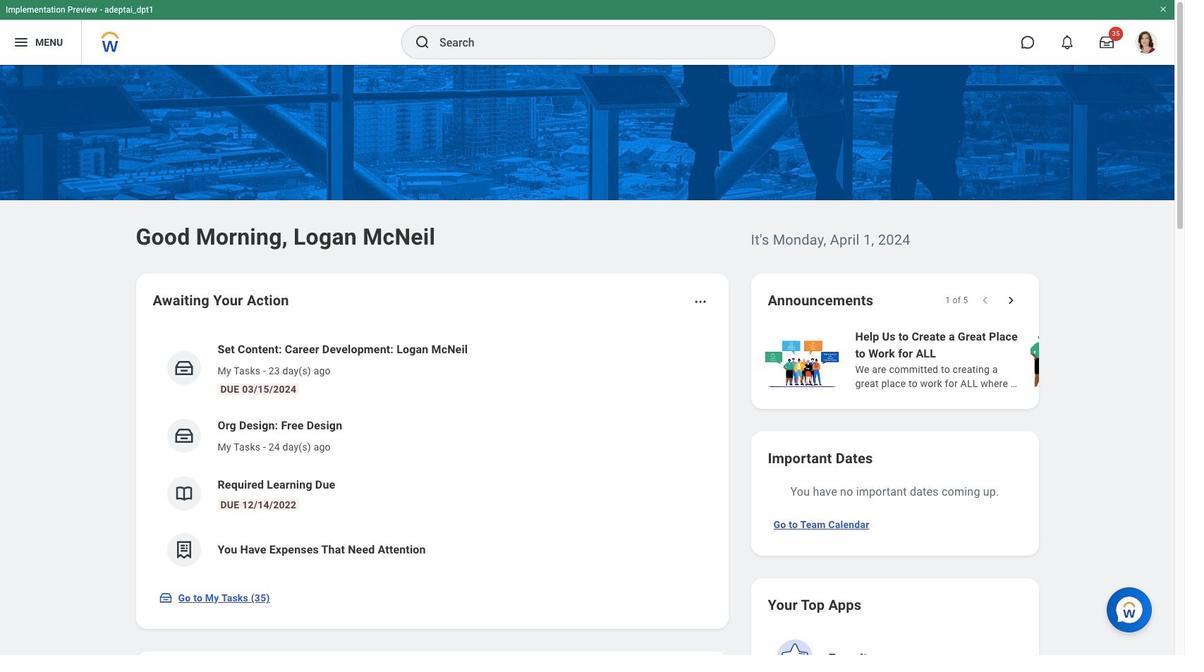 Task type: vqa. For each thing, say whether or not it's contained in the screenshot.
the Cancel button on the left of the page
no



Task type: describe. For each thing, give the bounding box(es) containing it.
1 horizontal spatial inbox image
[[173, 358, 194, 379]]

1 horizontal spatial list
[[763, 328, 1186, 392]]

justify image
[[13, 34, 30, 51]]

close environment banner image
[[1160, 5, 1168, 13]]

profile logan mcneil image
[[1136, 31, 1158, 57]]

0 horizontal spatial list
[[153, 330, 712, 579]]

book open image
[[173, 484, 194, 505]]



Task type: locate. For each thing, give the bounding box(es) containing it.
main content
[[0, 65, 1186, 656]]

chevron right small image
[[1004, 294, 1018, 308]]

inbox image
[[173, 426, 194, 447]]

inbox large image
[[1101, 35, 1115, 49]]

0 horizontal spatial inbox image
[[158, 592, 173, 606]]

banner
[[0, 0, 1175, 65]]

notifications large image
[[1061, 35, 1075, 49]]

status
[[946, 295, 969, 306]]

0 vertical spatial inbox image
[[173, 358, 194, 379]]

dashboard expenses image
[[173, 540, 194, 561]]

list
[[763, 328, 1186, 392], [153, 330, 712, 579]]

inbox image
[[173, 358, 194, 379], [158, 592, 173, 606]]

search image
[[414, 34, 431, 51]]

related actions image
[[694, 295, 708, 309]]

1 vertical spatial inbox image
[[158, 592, 173, 606]]

chevron left small image
[[979, 294, 993, 308]]

Search Workday  search field
[[440, 27, 746, 58]]



